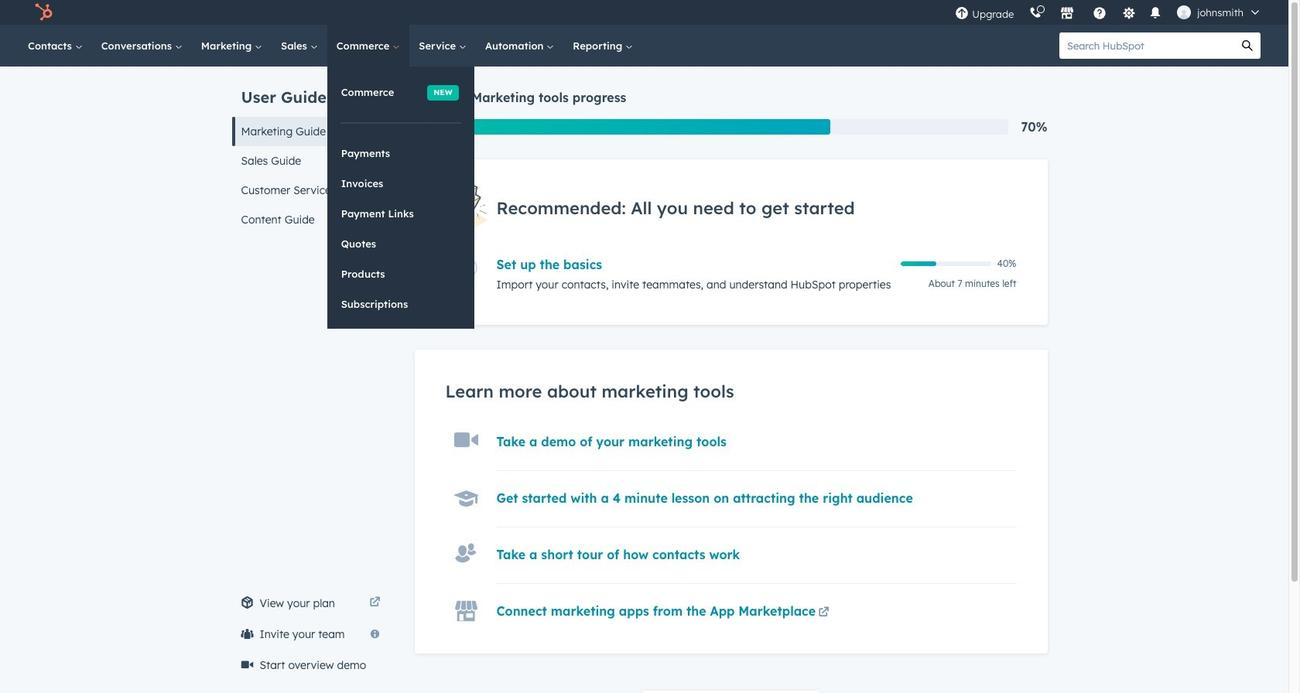Task type: locate. For each thing, give the bounding box(es) containing it.
progress bar
[[415, 119, 831, 135]]

Search HubSpot search field
[[1060, 33, 1235, 59]]

1 link opens in a new window image from the top
[[370, 595, 381, 613]]

john smith image
[[1178, 5, 1192, 19]]

link opens in a new window image
[[819, 605, 830, 624], [819, 608, 830, 620]]

user guides element
[[232, 67, 390, 235]]

1 link opens in a new window image from the top
[[819, 605, 830, 624]]

link opens in a new window image
[[370, 595, 381, 613], [370, 598, 381, 609]]

menu
[[948, 0, 1271, 25]]



Task type: describe. For each thing, give the bounding box(es) containing it.
2 link opens in a new window image from the top
[[819, 608, 830, 620]]

[object object] complete progress bar
[[901, 262, 937, 267]]

2 link opens in a new window image from the top
[[370, 598, 381, 609]]

marketplaces image
[[1061, 7, 1075, 21]]

commerce menu
[[327, 67, 474, 329]]



Task type: vqa. For each thing, say whether or not it's contained in the screenshot.
Press to sort. image
no



